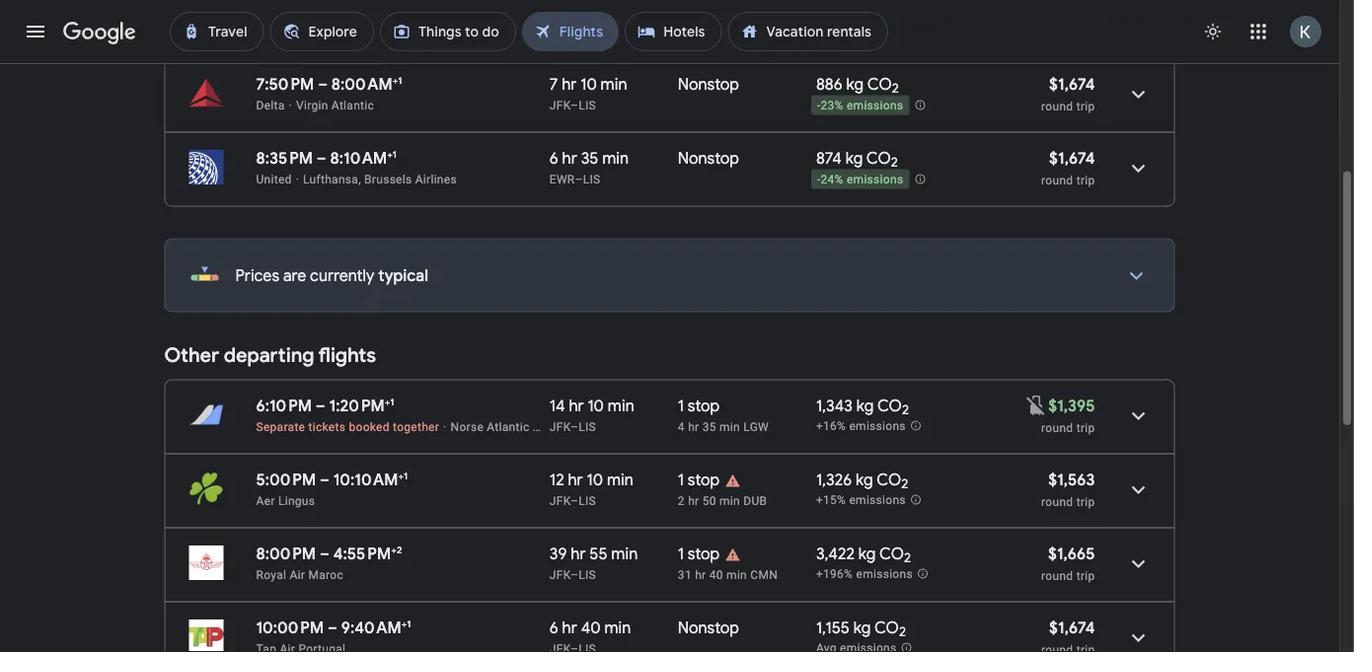 Task type: vqa. For each thing, say whether or not it's contained in the screenshot.
the are
yes



Task type: describe. For each thing, give the bounding box(es) containing it.
layover (1 of 1) is a 31 hr 40 min overnight layover at casablanca mohammed v international airport in casablanca. element
[[678, 567, 806, 583]]

1 stop flight. element for 12 hr 10 min
[[678, 470, 720, 493]]

3,422 kg co 2
[[816, 544, 911, 567]]

dub
[[744, 494, 767, 508]]

31
[[678, 568, 692, 582]]

aer
[[256, 494, 275, 508]]

1,343
[[816, 396, 853, 416]]

24%
[[821, 173, 844, 187]]

$1,674 round trip for 874
[[1042, 148, 1095, 187]]

10 for 7
[[581, 74, 597, 94]]

separate tickets booked together. this trip includes tickets from multiple airlines. missed connections may be protected by kiwi.com.. element
[[256, 420, 439, 434]]

+16% emissions
[[816, 420, 906, 434]]

separate tickets booked together
[[256, 420, 439, 434]]

1,155 kg co 2
[[816, 618, 906, 641]]

total duration 14 hr 10 min. element
[[550, 396, 678, 419]]

– inside 39 hr 55 min jfk – lis
[[571, 568, 579, 582]]

+ for 1:20 pm
[[385, 396, 390, 408]]

leaves john f. kennedy international airport at 8:00 pm on monday, january 15 and arrives at humberto delgado airport at 4:55 pm on wednesday, january 17. element
[[256, 544, 402, 564]]

– inside 6 hr 45 min ewr – lis
[[575, 24, 583, 38]]

14 hr 10 min jfk – lis
[[550, 396, 635, 434]]

Departure time: 5:00 PM. text field
[[256, 470, 316, 490]]

8:00 pm – 4:55 pm + 2
[[256, 544, 402, 564]]

– inside the 6 hr 35 min ewr – lis
[[575, 172, 583, 186]]

min for 39 hr 55 min jfk – lis
[[611, 544, 638, 564]]

royal air maroc
[[256, 568, 344, 582]]

min for 2 hr 50 min dub
[[720, 494, 740, 508]]

$1,674 for 874
[[1049, 148, 1095, 168]]

total duration 6 hr 40 min. element
[[550, 618, 678, 641]]

7 hr 10 min jfk – lis
[[550, 74, 627, 112]]

avg emissions
[[816, 24, 897, 38]]

Departure time: 6:10 PM. text field
[[256, 396, 312, 416]]

- for 874
[[817, 173, 821, 187]]

kg for 874
[[846, 148, 863, 168]]

– up maroc
[[320, 544, 330, 564]]

5:40 pm
[[256, 0, 315, 20]]

delta
[[256, 98, 285, 112]]

$1,674 for 886
[[1049, 74, 1095, 94]]

hr for 6 hr 40 min
[[562, 618, 577, 638]]

+ for 10:10 am
[[398, 470, 404, 482]]

– up the virgin
[[318, 74, 328, 94]]

55
[[590, 544, 608, 564]]

cmn
[[751, 568, 778, 582]]

50
[[703, 494, 717, 508]]

2 for 1,343
[[902, 402, 909, 419]]

tap air portugal
[[256, 24, 346, 38]]

2 for 1,188
[[899, 6, 906, 23]]

nonstop flight. element for 6 hr 35 min
[[678, 148, 739, 171]]

10:00 pm – 9:40 am + 1
[[256, 618, 411, 638]]

2 inside layover (1 of 1) is a 2 hr 50 min overnight layover at dublin airport in dublin. element
[[678, 494, 685, 508]]

co for 3,422
[[880, 544, 904, 564]]

co for 1,155
[[875, 618, 899, 638]]

– inside 12 hr 10 min jfk – lis
[[571, 494, 579, 508]]

brussels
[[364, 172, 412, 186]]

united
[[256, 172, 292, 186]]

virgin atlantic
[[296, 98, 374, 112]]

departing
[[224, 343, 314, 368]]

jfk for 14
[[550, 420, 571, 434]]

- for 886
[[817, 99, 821, 113]]

aer lingus
[[256, 494, 315, 508]]

air for 5:40 pm
[[280, 24, 295, 38]]

emissions for 1,326
[[849, 494, 906, 508]]

8:35 pm – 8:10 am + 1
[[256, 148, 397, 168]]

1674 us dollars text field for 1,188
[[1049, 0, 1095, 20]]

874 kg co 2
[[816, 148, 898, 171]]

10 for 12
[[587, 470, 603, 490]]

1 for 10:10 am
[[404, 470, 408, 482]]

min for 6 hr 40 min
[[605, 618, 631, 638]]

trip for 874
[[1077, 173, 1095, 187]]

2 for 3,422
[[904, 550, 911, 567]]

1 for 9:40 am
[[407, 618, 411, 630]]

currently
[[310, 266, 375, 286]]

– right 5:00 pm text box
[[320, 470, 330, 490]]

round trip
[[1042, 421, 1095, 435]]

6 for 6 hr 35 min
[[550, 148, 559, 168]]

2 for 874
[[891, 154, 898, 171]]

Departure time: 8:00 PM. text field
[[256, 544, 316, 564]]

2 hr 50 min dub
[[678, 494, 767, 508]]

flight details. leaves john f. kennedy international airport at 5:00 pm on monday, january 15 and arrives at humberto delgado airport at 10:10 am on tuesday, january 16. image
[[1115, 466, 1162, 514]]

– inside 7 hr 10 min jfk – lis
[[571, 98, 579, 112]]

4 round from the top
[[1042, 421, 1074, 435]]

avg
[[816, 24, 837, 38]]

airlines
[[415, 172, 457, 186]]

co for 1,343
[[878, 396, 902, 416]]

3,422
[[816, 544, 855, 564]]

stop inside 1 stop 4 hr 35 min lgw
[[688, 396, 720, 416]]

874
[[816, 148, 842, 168]]

+16%
[[816, 420, 846, 434]]

2 for 886
[[892, 80, 899, 97]]

min for 12 hr 10 min jfk – lis
[[607, 470, 634, 490]]

+15%
[[816, 494, 846, 508]]

flights
[[318, 343, 376, 368]]

leaves john f. kennedy international airport at 6:10 pm on monday, january 15 and arrives at humberto delgado airport at 1:20 pm on tuesday, january 16. element
[[256, 396, 394, 416]]

emissions for 1,188
[[840, 24, 897, 38]]

prices
[[235, 266, 280, 286]]

– inside 14 hr 10 min jfk – lis
[[571, 420, 579, 434]]

Arrival time: 1:20 PM on  Tuesday, January 16. text field
[[329, 396, 394, 416]]

Departure time: 8:35 PM. text field
[[256, 148, 313, 168]]

nonstop flight. element for 6 hr 40 min
[[678, 618, 739, 641]]

– up portugal
[[319, 0, 329, 20]]

lis for 12 hr 10 min
[[579, 494, 596, 508]]

hr for 7 hr 10 min jfk – lis
[[562, 74, 577, 94]]

total duration 39 hr 55 min. element
[[550, 544, 678, 567]]

8:00 pm
[[256, 544, 316, 564]]

leaves john f. kennedy international airport at 5:00 pm on monday, january 15 and arrives at humberto delgado airport at 10:10 am on tuesday, january 16. element
[[256, 470, 408, 490]]

emissions down the 886 kg co 2
[[847, 99, 904, 113]]

+ for 8:00 am
[[393, 74, 398, 86]]

6:10 pm – 1:20 pm + 1
[[256, 396, 394, 416]]

hr for 39 hr 55 min jfk – lis
[[571, 544, 586, 564]]

10 for 14
[[588, 396, 604, 416]]

4:55 pm
[[333, 544, 391, 564]]

886 kg co 2
[[816, 74, 899, 97]]

trip for 886
[[1077, 99, 1095, 113]]

14
[[550, 396, 565, 416]]

hr for 14 hr 10 min jfk – lis
[[569, 396, 584, 416]]

12 hr 10 min jfk – lis
[[550, 470, 634, 508]]

6 for 6 hr 45 min
[[550, 0, 559, 20]]

total duration 6 hr 35 min. element
[[550, 148, 678, 171]]

total duration 6 hr 45 min. element
[[550, 0, 678, 23]]

min inside 1 stop 4 hr 35 min lgw
[[720, 420, 740, 434]]

hr for 2 hr 50 min dub
[[688, 494, 699, 508]]

jfk for 7
[[550, 98, 571, 112]]

kg for 886
[[847, 74, 864, 94]]

norse atlantic uk, easyjet
[[451, 420, 598, 434]]

+15% emissions
[[816, 494, 906, 508]]

layover (1 of 1) is a 4 hr 35 min layover at london gatwick airport in london. element
[[678, 419, 806, 435]]

are
[[283, 266, 306, 286]]

lufthansa, brussels airlines
[[303, 172, 457, 186]]

hr for 31 hr 40 min cmn
[[695, 568, 706, 582]]

lis for 39 hr 55 min
[[579, 568, 596, 582]]

– up tickets
[[316, 396, 326, 416]]

7:50 pm – 8:00 am + 1
[[256, 74, 402, 94]]

Departure time: 7:50 PM. text field
[[256, 74, 314, 94]]

-24% emissions
[[817, 173, 904, 187]]

flight details. leaves newark liberty international airport at 8:35 pm on monday, january 15 and arrives at humberto delgado airport at 8:10 am on tuesday, january 16. image
[[1115, 145, 1162, 192]]

7
[[550, 74, 558, 94]]

1395 US dollars text field
[[1049, 396, 1095, 416]]

royal
[[256, 568, 286, 582]]

Arrival time: 8:00 AM on  Tuesday, January 16. text field
[[332, 74, 402, 94]]

2 for 1,326
[[902, 476, 909, 493]]

typical
[[378, 266, 428, 286]]

5:00 pm
[[256, 470, 316, 490]]

leaves john f. kennedy international airport at 7:50 pm on monday, january 15 and arrives at humberto delgado airport at 8:00 am on tuesday, january 16. element
[[256, 74, 402, 94]]

tickets
[[309, 420, 346, 434]]

1,326 kg co 2
[[816, 470, 909, 493]]

1 1 stop flight. element from the top
[[678, 396, 720, 419]]

min for 6 hr 45 min ewr – lis
[[603, 0, 630, 20]]

+196% emissions
[[816, 568, 913, 582]]

$1,674 for 1,188
[[1049, 0, 1095, 20]]

Arrival time: 9:40 AM on  Tuesday, January 16. text field
[[341, 618, 411, 638]]

ewr for 6 hr 35 min
[[550, 172, 575, 186]]

6 hr 35 min ewr – lis
[[550, 148, 629, 186]]

31 hr 40 min cmn
[[678, 568, 778, 582]]

1 stop 4 hr 35 min lgw
[[678, 396, 769, 434]]

Departure time: 5:40 PM. text field
[[256, 0, 315, 20]]

jfk for 39
[[550, 568, 571, 582]]

nonstop for 6 hr 35 min
[[678, 148, 739, 168]]

kg for 1,155
[[854, 618, 871, 638]]



Task type: locate. For each thing, give the bounding box(es) containing it.
1 vertical spatial 1674 us dollars text field
[[1049, 618, 1095, 638]]

+ inside 6:10 pm – 1:20 pm + 1
[[385, 396, 390, 408]]

emissions for 1,343
[[849, 420, 906, 434]]

+ inside 5:40 pm – 5:25 am + 1
[[390, 0, 396, 12]]

emissions down 1,343 kg co 2 at the bottom right
[[849, 420, 906, 434]]

3 1 stop flight. element from the top
[[678, 544, 720, 567]]

trip inside $1,665 round trip
[[1077, 569, 1095, 583]]

atlantic
[[332, 98, 374, 112], [487, 420, 530, 434]]

2 inside 1,326 kg co 2
[[902, 476, 909, 493]]

2 up +196% emissions
[[904, 550, 911, 567]]

1 vertical spatial air
[[290, 568, 305, 582]]

kg for 1,188
[[853, 0, 871, 20]]

main menu image
[[24, 20, 47, 43]]

2 inside 874 kg co 2
[[891, 154, 898, 171]]

1674 US dollars text field
[[1049, 0, 1095, 20], [1049, 148, 1095, 168]]

4 trip from the top
[[1077, 421, 1095, 435]]

hr for 6 hr 45 min ewr – lis
[[562, 0, 577, 20]]

ewr up 7
[[550, 24, 575, 38]]

2 round from the top
[[1042, 99, 1074, 113]]

– up 'lufthansa,' at the top left
[[317, 148, 327, 168]]

nonstop for 6 hr 40 min
[[678, 618, 739, 638]]

0 vertical spatial 1 stop flight. element
[[678, 396, 720, 419]]

round for 1,326
[[1042, 495, 1074, 509]]

1674 US dollars text field
[[1049, 74, 1095, 94], [1049, 618, 1095, 638]]

6 hr 45 min ewr – lis
[[550, 0, 630, 38]]

hr down 39 hr 55 min jfk – lis
[[562, 618, 577, 638]]

+
[[390, 0, 396, 12], [393, 74, 398, 86], [387, 148, 393, 160], [385, 396, 390, 408], [398, 470, 404, 482], [391, 544, 397, 556], [401, 618, 407, 630]]

lis inside 12 hr 10 min jfk – lis
[[579, 494, 596, 508]]

1674 us dollars text field down $1,665 round trip
[[1049, 618, 1095, 638]]

4 nonstop flight. element from the top
[[678, 618, 739, 641]]

min right 50
[[720, 494, 740, 508]]

kg up avg emissions
[[853, 0, 871, 20]]

easyjet
[[554, 420, 598, 434]]

$1,563 round trip
[[1042, 470, 1095, 509]]

10:00 pm
[[256, 618, 324, 638]]

2 trip from the top
[[1077, 99, 1095, 113]]

6 hr 40 min
[[550, 618, 631, 638]]

this price for this flight doesn't include overhead bin access. if you need a carry-on bag, use the bags filter to update prices. image
[[1025, 394, 1049, 417]]

kg inside 874 kg co 2
[[846, 148, 863, 168]]

kg for 1,326
[[856, 470, 873, 490]]

virgin
[[296, 98, 328, 112]]

2
[[899, 6, 906, 23], [892, 80, 899, 97], [891, 154, 898, 171], [902, 402, 909, 419], [902, 476, 909, 493], [678, 494, 685, 508], [397, 544, 402, 556], [904, 550, 911, 567], [899, 624, 906, 641]]

2 up +15% emissions
[[902, 476, 909, 493]]

stop up 31
[[688, 544, 720, 564]]

1 horizontal spatial 40
[[710, 568, 723, 582]]

hr right 7
[[562, 74, 577, 94]]

lis inside 39 hr 55 min jfk – lis
[[579, 568, 596, 582]]

air
[[280, 24, 295, 38], [290, 568, 305, 582]]

stop for 12 hr 10 min
[[688, 470, 720, 490]]

8:00 am
[[332, 74, 393, 94]]

nonstop flight. element
[[678, 0, 739, 23], [678, 74, 739, 97], [678, 148, 739, 171], [678, 618, 739, 641]]

kg inside the 886 kg co 2
[[847, 74, 864, 94]]

2 - from the top
[[817, 173, 821, 187]]

layover (1 of 1) is a 2 hr 50 min overnight layover at dublin airport in dublin. element
[[678, 493, 806, 509]]

2 nonstop from the top
[[678, 74, 739, 94]]

min inside 6 hr 45 min ewr – lis
[[603, 0, 630, 20]]

1 vertical spatial ewr
[[550, 172, 575, 186]]

4
[[678, 420, 685, 434]]

1 up together
[[390, 396, 394, 408]]

jfk inside 14 hr 10 min jfk – lis
[[550, 420, 571, 434]]

1 vertical spatial atlantic
[[487, 420, 530, 434]]

min right 7
[[601, 74, 627, 94]]

5:40 pm – 5:25 am + 1
[[256, 0, 400, 20]]

5 round from the top
[[1042, 495, 1074, 509]]

emissions down 3,422 kg co 2 on the right of the page
[[856, 568, 913, 582]]

jfk inside 39 hr 55 min jfk – lis
[[550, 568, 571, 582]]

2 inside 1,343 kg co 2
[[902, 402, 909, 419]]

co for 1,326
[[877, 470, 902, 490]]

3 6 from the top
[[550, 618, 559, 638]]

1 inside 5:00 pm – 10:10 am + 1
[[404, 470, 408, 482]]

1 for 1:20 pm
[[390, 396, 394, 408]]

co inside 1,326 kg co 2
[[877, 470, 902, 490]]

min down 7 hr 10 min jfk – lis
[[602, 148, 629, 168]]

$1,665 round trip
[[1042, 544, 1095, 583]]

1 vertical spatial 40
[[581, 618, 601, 638]]

886
[[816, 74, 843, 94]]

1 inside 5:40 pm – 5:25 am + 1
[[396, 0, 400, 12]]

1 inside 7:50 pm – 8:00 am + 1
[[398, 74, 402, 86]]

co up +16% emissions
[[878, 396, 902, 416]]

0 vertical spatial stop
[[688, 396, 720, 416]]

jfk down 7
[[550, 98, 571, 112]]

round inside $1,665 round trip
[[1042, 569, 1074, 583]]

prices are currently typical
[[235, 266, 428, 286]]

10
[[581, 74, 597, 94], [588, 396, 604, 416], [587, 470, 603, 490]]

leaves newark liberty international airport at 8:35 pm on monday, january 15 and arrives at humberto delgado airport at 8:10 am on tuesday, january 16. element
[[256, 148, 397, 168]]

0 vertical spatial 1674 us dollars text field
[[1049, 0, 1095, 20]]

1 6 from the top
[[550, 0, 559, 20]]

2 vertical spatial 1 stop flight. element
[[678, 544, 720, 567]]

co inside the 886 kg co 2
[[868, 74, 892, 94]]

1 for 8:10 am
[[393, 148, 397, 160]]

1 vertical spatial 1 stop flight. element
[[678, 470, 720, 493]]

1 right 5:25 am
[[396, 0, 400, 12]]

1674 us dollars text field for 874
[[1049, 148, 1095, 168]]

6:10 pm
[[256, 396, 312, 416]]

nonstop for 6 hr 45 min
[[678, 0, 739, 20]]

lis for 7 hr 10 min
[[579, 98, 596, 112]]

hr inside 39 hr 55 min jfk – lis
[[571, 544, 586, 564]]

1 for 5:25 am
[[396, 0, 400, 12]]

lis down total duration 6 hr 35 min. element
[[583, 172, 601, 186]]

round for 874
[[1042, 173, 1074, 187]]

0 vertical spatial 35
[[581, 148, 599, 168]]

lgw
[[744, 420, 769, 434]]

Departure time: 10:00 PM. text field
[[256, 618, 324, 638]]

co inside 1,343 kg co 2
[[878, 396, 902, 416]]

1563 US dollars text field
[[1049, 470, 1095, 490]]

hr for 6 hr 35 min ewr – lis
[[562, 148, 577, 168]]

kg up +16% emissions
[[857, 396, 874, 416]]

hr right 39
[[571, 544, 586, 564]]

min for 6 hr 35 min ewr – lis
[[602, 148, 629, 168]]

lis inside 14 hr 10 min jfk – lis
[[579, 420, 596, 434]]

40 for 6
[[581, 618, 601, 638]]

0 vertical spatial 1 stop
[[678, 470, 720, 490]]

hr left 45
[[562, 0, 577, 20]]

jfk down 39
[[550, 568, 571, 582]]

39
[[550, 544, 567, 564]]

1 up 4
[[678, 396, 684, 416]]

– down 45
[[575, 24, 583, 38]]

other
[[164, 343, 219, 368]]

1 stop up 31
[[678, 544, 720, 564]]

0 vertical spatial atlantic
[[332, 98, 374, 112]]

min right 14
[[608, 396, 635, 416]]

jfk
[[550, 98, 571, 112], [550, 420, 571, 434], [550, 494, 571, 508], [550, 568, 571, 582]]

–
[[319, 0, 329, 20], [575, 24, 583, 38], [318, 74, 328, 94], [571, 98, 579, 112], [317, 148, 327, 168], [575, 172, 583, 186], [316, 396, 326, 416], [571, 420, 579, 434], [320, 470, 330, 490], [571, 494, 579, 508], [320, 544, 330, 564], [571, 568, 579, 582], [328, 618, 338, 638]]

2 vertical spatial $1,674 round trip
[[1042, 148, 1095, 187]]

+ for 4:55 pm
[[391, 544, 397, 556]]

$1,395
[[1049, 396, 1095, 416]]

flight details. leaves john f. kennedy international airport at 8:00 pm on monday, january 15 and arrives at humberto delgado airport at 4:55 pm on wednesday, january 17. image
[[1115, 541, 1162, 588]]

0 vertical spatial air
[[280, 24, 295, 38]]

6 down 39
[[550, 618, 559, 638]]

maroc
[[308, 568, 344, 582]]

kg
[[853, 0, 871, 20], [847, 74, 864, 94], [846, 148, 863, 168], [857, 396, 874, 416], [856, 470, 873, 490], [859, 544, 876, 564], [854, 618, 871, 638]]

1 stop flight. element
[[678, 396, 720, 419], [678, 470, 720, 493], [678, 544, 720, 567]]

40 for 31
[[710, 568, 723, 582]]

jfk down 14
[[550, 420, 571, 434]]

1674 us dollars text field for 886
[[1049, 74, 1095, 94]]

40
[[710, 568, 723, 582], [581, 618, 601, 638]]

10:10 am
[[333, 470, 398, 490]]

emissions down the 1,188 kg co 2
[[840, 24, 897, 38]]

1,188 kg co 2
[[816, 0, 906, 23]]

+196%
[[816, 568, 853, 582]]

2 right 4:55 pm
[[397, 544, 402, 556]]

1 vertical spatial 10
[[588, 396, 604, 416]]

jfk for 12
[[550, 494, 571, 508]]

kg up +15% emissions
[[856, 470, 873, 490]]

hr right 31
[[695, 568, 706, 582]]

7:50 pm
[[256, 74, 314, 94]]

round inside $1,563 round trip
[[1042, 495, 1074, 509]]

1 stop
[[678, 470, 720, 490], [678, 544, 720, 564]]

kg up '-24% emissions'
[[846, 148, 863, 168]]

2 1 stop flight. element from the top
[[678, 470, 720, 493]]

1 stop for 12 hr 10 min
[[678, 470, 720, 490]]

emissions down 874 kg co 2 at right
[[847, 173, 904, 187]]

other departing flights
[[164, 343, 376, 368]]

1 horizontal spatial 35
[[703, 420, 717, 434]]

1 inside 10:00 pm – 9:40 am + 1
[[407, 618, 411, 630]]

co up +15% emissions
[[877, 470, 902, 490]]

2 right 1,188
[[899, 6, 906, 23]]

35 inside the 6 hr 35 min ewr – lis
[[581, 148, 599, 168]]

– down total duration 6 hr 35 min. element
[[575, 172, 583, 186]]

2 1674 us dollars text field from the top
[[1049, 148, 1095, 168]]

leaves john f. kennedy international airport at 10:00 pm on monday, january 15 and arrives at humberto delgado airport at 9:40 am on tuesday, january 16. element
[[256, 618, 411, 638]]

min inside the 6 hr 35 min ewr – lis
[[602, 148, 629, 168]]

lis down total duration 7 hr 10 min. element
[[579, 98, 596, 112]]

norse
[[451, 420, 484, 434]]

hr inside 7 hr 10 min jfk – lis
[[562, 74, 577, 94]]

1 1674 us dollars text field from the top
[[1049, 0, 1095, 20]]

40 down 39 hr 55 min jfk – lis
[[581, 618, 601, 638]]

min inside 7 hr 10 min jfk – lis
[[601, 74, 627, 94]]

atlantic for virgin
[[332, 98, 374, 112]]

1 $1,674 from the top
[[1049, 0, 1095, 20]]

35 inside 1 stop 4 hr 35 min lgw
[[703, 420, 717, 434]]

air for 8:00 pm
[[290, 568, 305, 582]]

min right 12
[[607, 470, 634, 490]]

2 $1,674 round trip from the top
[[1042, 74, 1095, 113]]

kg for 1,343
[[857, 396, 874, 416]]

uk,
[[533, 420, 551, 434]]

1 inside 6:10 pm – 1:20 pm + 1
[[390, 396, 394, 408]]

3 nonstop flight. element from the top
[[678, 148, 739, 171]]

3 round from the top
[[1042, 173, 1074, 187]]

10 right 7
[[581, 74, 597, 94]]

hr for 12 hr 10 min jfk – lis
[[568, 470, 583, 490]]

booked
[[349, 420, 390, 434]]

8:35 pm
[[256, 148, 313, 168]]

round for 886
[[1042, 99, 1074, 113]]

portugal
[[299, 24, 346, 38]]

lis down 45
[[583, 24, 601, 38]]

1 vertical spatial 6
[[550, 148, 559, 168]]

2 inside the 1,188 kg co 2
[[899, 6, 906, 23]]

2 up +16% emissions
[[902, 402, 909, 419]]

0 vertical spatial 40
[[710, 568, 723, 582]]

kg right 1,155
[[854, 618, 871, 638]]

1674 us dollars text field for 1,155
[[1049, 618, 1095, 638]]

kg inside the 1,188 kg co 2
[[853, 0, 871, 20]]

1 stop flight. element for 39 hr 55 min
[[678, 544, 720, 567]]

hr inside total duration 6 hr 40 min. element
[[562, 618, 577, 638]]

9:40 am
[[341, 618, 401, 638]]

6 round from the top
[[1042, 569, 1074, 583]]

hr inside layover (1 of 1) is a 2 hr 50 min overnight layover at dublin airport in dublin. element
[[688, 494, 699, 508]]

1 stop for 39 hr 55 min
[[678, 544, 720, 564]]

kg up +196% emissions
[[859, 544, 876, 564]]

hr left 50
[[688, 494, 699, 508]]

3 $1,674 round trip from the top
[[1042, 148, 1095, 187]]

atlantic for norse
[[487, 420, 530, 434]]

1 vertical spatial 1 stop
[[678, 544, 720, 564]]

trip for 3,422
[[1077, 569, 1095, 583]]

+ for 9:40 am
[[401, 618, 407, 630]]

2 up -23% emissions
[[892, 80, 899, 97]]

together
[[393, 420, 439, 434]]

1 $1,674 round trip from the top
[[1042, 0, 1095, 39]]

12
[[550, 470, 564, 490]]

3 $1,674 from the top
[[1049, 148, 1095, 168]]

 image
[[296, 172, 299, 186]]

nonstop flight. element for 7 hr 10 min
[[678, 74, 739, 97]]

nonstop for 7 hr 10 min
[[678, 74, 739, 94]]

hr right 12
[[568, 470, 583, 490]]

– down total duration 39 hr 55 min. element
[[571, 568, 579, 582]]

1674 us dollars text field left flight details. leaves john f. kennedy international airport at 7:50 pm on monday, january 15 and arrives at humberto delgado airport at 8:00 am on tuesday, january 16. icon
[[1049, 74, 1095, 94]]

1 trip from the top
[[1077, 25, 1095, 39]]

lis inside the 6 hr 35 min ewr – lis
[[583, 172, 601, 186]]

3 jfk from the top
[[550, 494, 571, 508]]

1,343 kg co 2
[[816, 396, 909, 419]]

2 ewr from the top
[[550, 172, 575, 186]]

5 trip from the top
[[1077, 495, 1095, 509]]

min left cmn
[[727, 568, 747, 582]]

6 inside 6 hr 45 min ewr – lis
[[550, 0, 559, 20]]

hr inside 12 hr 10 min jfk – lis
[[568, 470, 583, 490]]

2 for 1,155
[[899, 624, 906, 641]]

kg inside 1,155 kg co 2
[[854, 618, 871, 638]]

+ inside 8:00 pm – 4:55 pm + 2
[[391, 544, 397, 556]]

1 stop flight. element up 31
[[678, 544, 720, 567]]

jfk down 12
[[550, 494, 571, 508]]

1 vertical spatial stop
[[688, 470, 720, 490]]

0 vertical spatial ewr
[[550, 24, 575, 38]]

1 nonstop flight. element from the top
[[678, 0, 739, 23]]

hr inside layover (1 of 1) is a 31 hr 40 min overnight layover at casablanca mohammed v international airport in casablanca. element
[[695, 568, 706, 582]]

4 nonstop from the top
[[678, 618, 739, 638]]

flight details. leaves john f. kennedy international airport at 7:50 pm on monday, january 15 and arrives at humberto delgado airport at 8:00 am on tuesday, january 16. image
[[1115, 71, 1162, 118]]

1 vertical spatial 35
[[703, 420, 717, 434]]

round for 1,188
[[1042, 25, 1074, 39]]

-23% emissions
[[817, 99, 904, 113]]

min inside 39 hr 55 min jfk – lis
[[611, 544, 638, 564]]

6 left 45
[[550, 0, 559, 20]]

3 stop from the top
[[688, 544, 720, 564]]

min for 31 hr 40 min cmn
[[727, 568, 747, 582]]

1 up 31
[[678, 544, 684, 564]]

lis for 6 hr 45 min
[[583, 24, 601, 38]]

hr inside the 6 hr 35 min ewr – lis
[[562, 148, 577, 168]]

lis down total duration 14 hr 10 min. element
[[579, 420, 596, 434]]

0 vertical spatial 6
[[550, 0, 559, 20]]

kg inside 1,343 kg co 2
[[857, 396, 874, 416]]

atlantic down 8:00 am
[[332, 98, 374, 112]]

tap
[[256, 24, 277, 38]]

1 round from the top
[[1042, 25, 1074, 39]]

lis inside 6 hr 45 min ewr – lis
[[583, 24, 601, 38]]

min right 55
[[611, 544, 638, 564]]

1 nonstop from the top
[[678, 0, 739, 20]]

2 stop from the top
[[688, 470, 720, 490]]

flight details. leaves john f. kennedy international airport at 6:10 pm on monday, january 15 and arrives at humberto delgado airport at 1:20 pm on tuesday, january 16. image
[[1115, 392, 1162, 440]]

2 1674 us dollars text field from the top
[[1049, 618, 1095, 638]]

hr right 4
[[688, 420, 699, 434]]

hr inside 6 hr 45 min ewr – lis
[[562, 0, 577, 20]]

2 nonstop flight. element from the top
[[678, 74, 739, 97]]

ewr for 6 hr 45 min
[[550, 24, 575, 38]]

stop up 'layover (1 of 1) is a 4 hr 35 min layover at london gatwick airport in london.' 'element'
[[688, 396, 720, 416]]

lufthansa,
[[303, 172, 361, 186]]

0 vertical spatial 1674 us dollars text field
[[1049, 74, 1095, 94]]

10 inside 7 hr 10 min jfk – lis
[[581, 74, 597, 94]]

 image
[[289, 98, 292, 112]]

4 $1,674 from the top
[[1049, 618, 1095, 638]]

+ inside 8:35 pm – 8:10 am + 1
[[387, 148, 393, 160]]

min down 39 hr 55 min jfk – lis
[[605, 618, 631, 638]]

min inside 14 hr 10 min jfk – lis
[[608, 396, 635, 416]]

1 up brussels
[[393, 148, 397, 160]]

10 inside 14 hr 10 min jfk – lis
[[588, 396, 604, 416]]

lis down 55
[[579, 568, 596, 582]]

40 right 31
[[710, 568, 723, 582]]

min for 7 hr 10 min jfk – lis
[[601, 74, 627, 94]]

6 down 7 hr 10 min jfk – lis
[[550, 148, 559, 168]]

co up +196% emissions
[[880, 544, 904, 564]]

0 vertical spatial 10
[[581, 74, 597, 94]]

kg inside 3,422 kg co 2
[[859, 544, 876, 564]]

kg inside 1,326 kg co 2
[[856, 470, 873, 490]]

– down total duration 12 hr 10 min. element
[[571, 494, 579, 508]]

2 jfk from the top
[[550, 420, 571, 434]]

lis for 6 hr 35 min
[[583, 172, 601, 186]]

1 vertical spatial $1,674 round trip
[[1042, 74, 1095, 113]]

45
[[581, 0, 600, 20]]

hr inside 14 hr 10 min jfk – lis
[[569, 396, 584, 416]]

lis inside 7 hr 10 min jfk – lis
[[579, 98, 596, 112]]

leaves newark liberty international airport at 5:40 pm on monday, january 15 and arrives at humberto delgado airport at 5:25 am on tuesday, january 16. element
[[256, 0, 400, 20]]

jfk inside 12 hr 10 min jfk – lis
[[550, 494, 571, 508]]

ewr inside the 6 hr 35 min ewr – lis
[[550, 172, 575, 186]]

kg up -23% emissions
[[847, 74, 864, 94]]

1 inside 1 stop 4 hr 35 min lgw
[[678, 396, 684, 416]]

kg for 3,422
[[859, 544, 876, 564]]

2 vertical spatial 6
[[550, 618, 559, 638]]

1
[[396, 0, 400, 12], [398, 74, 402, 86], [393, 148, 397, 160], [390, 396, 394, 408], [678, 396, 684, 416], [404, 470, 408, 482], [678, 470, 684, 490], [678, 544, 684, 564], [407, 618, 411, 630]]

1 - from the top
[[817, 99, 821, 113]]

1,326
[[816, 470, 852, 490]]

35 down 7 hr 10 min jfk – lis
[[581, 148, 599, 168]]

round for 3,422
[[1042, 569, 1074, 583]]

ewr down total duration 6 hr 35 min. element
[[550, 172, 575, 186]]

co for 886
[[868, 74, 892, 94]]

1 1674 us dollars text field from the top
[[1049, 74, 1095, 94]]

$1,563
[[1049, 470, 1095, 490]]

10 inside 12 hr 10 min jfk – lis
[[587, 470, 603, 490]]

stop for 39 hr 55 min
[[688, 544, 720, 564]]

hr down 7 hr 10 min jfk – lis
[[562, 148, 577, 168]]

4 jfk from the top
[[550, 568, 571, 582]]

3 trip from the top
[[1077, 173, 1095, 187]]

2 vertical spatial stop
[[688, 544, 720, 564]]

Arrival time: 8:10 AM on  Tuesday, January 16. text field
[[330, 148, 397, 168]]

+ inside 10:00 pm – 9:40 am + 1
[[401, 618, 407, 630]]

1 stop flight. element up 50
[[678, 470, 720, 493]]

5:00 pm – 10:10 am + 1
[[256, 470, 408, 490]]

1,188
[[816, 0, 849, 20]]

3 nonstop from the top
[[678, 148, 739, 168]]

co for 874
[[867, 148, 891, 168]]

jfk inside 7 hr 10 min jfk – lis
[[550, 98, 571, 112]]

+ for 5:25 am
[[390, 0, 396, 12]]

- down the 874
[[817, 173, 821, 187]]

2 inside the 886 kg co 2
[[892, 80, 899, 97]]

trip for 1,326
[[1077, 495, 1095, 509]]

flight details. leaves john f. kennedy international airport at 10:00 pm on monday, january 15 and arrives at humberto delgado airport at 9:40 am on tuesday, january 16. image
[[1115, 615, 1162, 653]]

2 6 from the top
[[550, 148, 559, 168]]

min left lgw
[[720, 420, 740, 434]]

lingus
[[278, 494, 315, 508]]

2 inside 3,422 kg co 2
[[904, 550, 911, 567]]

6 trip from the top
[[1077, 569, 1095, 583]]

2 vertical spatial 10
[[587, 470, 603, 490]]

+ inside 5:00 pm – 10:10 am + 1
[[398, 470, 404, 482]]

2 1 stop from the top
[[678, 544, 720, 564]]

lis for 14 hr 10 min
[[579, 420, 596, 434]]

min for 14 hr 10 min jfk – lis
[[608, 396, 635, 416]]

lis
[[583, 24, 601, 38], [579, 98, 596, 112], [583, 172, 601, 186], [579, 420, 596, 434], [579, 494, 596, 508], [579, 568, 596, 582]]

1 vertical spatial 1674 us dollars text field
[[1049, 148, 1095, 168]]

co inside 3,422 kg co 2
[[880, 544, 904, 564]]

2 inside 8:00 pm – 4:55 pm + 2
[[397, 544, 402, 556]]

air down departure time: 5:40 pm. text box on the left top of page
[[280, 24, 295, 38]]

– right uk,
[[571, 420, 579, 434]]

Arrival time: 10:10 AM on  Tuesday, January 16. text field
[[333, 470, 408, 490]]

$1,665
[[1048, 544, 1095, 564]]

1 ewr from the top
[[550, 24, 575, 38]]

lis down total duration 12 hr 10 min. element
[[579, 494, 596, 508]]

1 up 2 hr 50 min dub
[[678, 470, 684, 490]]

- down 886
[[817, 99, 821, 113]]

1 vertical spatial -
[[817, 173, 821, 187]]

$1,674 round trip for 886
[[1042, 74, 1095, 113]]

1665 US dollars text field
[[1048, 544, 1095, 564]]

2 inside 1,155 kg co 2
[[899, 624, 906, 641]]

0 horizontal spatial atlantic
[[332, 98, 374, 112]]

co up '-24% emissions'
[[867, 148, 891, 168]]

1 inside 8:35 pm – 8:10 am + 1
[[393, 148, 397, 160]]

emissions down 1,326 kg co 2
[[849, 494, 906, 508]]

co up -23% emissions
[[868, 74, 892, 94]]

10 up easyjet
[[588, 396, 604, 416]]

Arrival time: 4:55 PM on  Wednesday, January 17. text field
[[333, 544, 402, 564]]

0 horizontal spatial 40
[[581, 618, 601, 638]]

1 right 10:10 am
[[404, 470, 408, 482]]

co inside 1,155 kg co 2
[[875, 618, 899, 638]]

2 $1,674 from the top
[[1049, 74, 1095, 94]]

39 hr 55 min jfk – lis
[[550, 544, 638, 582]]

1 1 stop from the top
[[678, 470, 720, 490]]

35
[[581, 148, 599, 168], [703, 420, 717, 434]]

ewr inside 6 hr 45 min ewr – lis
[[550, 24, 575, 38]]

8:10 am
[[330, 148, 387, 168]]

trip inside $1,563 round trip
[[1077, 495, 1095, 509]]

hr
[[562, 0, 577, 20], [562, 74, 577, 94], [562, 148, 577, 168], [569, 396, 584, 416], [688, 420, 699, 434], [568, 470, 583, 490], [688, 494, 699, 508], [571, 544, 586, 564], [695, 568, 706, 582], [562, 618, 577, 638]]

0 horizontal spatial 35
[[581, 148, 599, 168]]

change appearance image
[[1190, 8, 1237, 55]]

Arrival time: 5:25 AM on  Tuesday, January 16. text field
[[333, 0, 400, 20]]

1 jfk from the top
[[550, 98, 571, 112]]

0 vertical spatial -
[[817, 99, 821, 113]]

nonstop flight. element for 6 hr 45 min
[[678, 0, 739, 23]]

+ for 8:10 am
[[387, 148, 393, 160]]

hr inside 1 stop 4 hr 35 min lgw
[[688, 420, 699, 434]]

more details image
[[1113, 252, 1161, 300]]

co inside 874 kg co 2
[[867, 148, 891, 168]]

air down 8:00 pm text box
[[290, 568, 305, 582]]

1 right 9:40 am at bottom
[[407, 618, 411, 630]]

atlantic left uk,
[[487, 420, 530, 434]]

total duration 12 hr 10 min. element
[[550, 470, 678, 493]]

$1,674
[[1049, 0, 1095, 20], [1049, 74, 1095, 94], [1049, 148, 1095, 168], [1049, 618, 1095, 638]]

emissions for 3,422
[[856, 568, 913, 582]]

35 right 4
[[703, 420, 717, 434]]

23%
[[821, 99, 844, 113]]

$1,674 round trip
[[1042, 0, 1095, 39], [1042, 74, 1095, 113], [1042, 148, 1095, 187]]

1 horizontal spatial atlantic
[[487, 420, 530, 434]]

1 stop from the top
[[688, 396, 720, 416]]

$1,674 round trip for 1,188
[[1042, 0, 1095, 39]]

– left 9:40 am at bottom
[[328, 618, 338, 638]]

round
[[1042, 25, 1074, 39], [1042, 99, 1074, 113], [1042, 173, 1074, 187], [1042, 421, 1074, 435], [1042, 495, 1074, 509], [1042, 569, 1074, 583]]

1,155
[[816, 618, 850, 638]]

2 up '-24% emissions'
[[891, 154, 898, 171]]

6 inside the 6 hr 35 min ewr – lis
[[550, 148, 559, 168]]

co inside the 1,188 kg co 2
[[874, 0, 899, 20]]

2 left 50
[[678, 494, 685, 508]]

0 vertical spatial $1,674 round trip
[[1042, 0, 1095, 39]]

total duration 7 hr 10 min. element
[[550, 74, 678, 97]]

10 right 12
[[587, 470, 603, 490]]

+ inside 7:50 pm – 8:00 am + 1
[[393, 74, 398, 86]]

hr right 14
[[569, 396, 584, 416]]

1 for 8:00 am
[[398, 74, 402, 86]]

– down total duration 7 hr 10 min. element
[[571, 98, 579, 112]]

min inside 12 hr 10 min jfk – lis
[[607, 470, 634, 490]]



